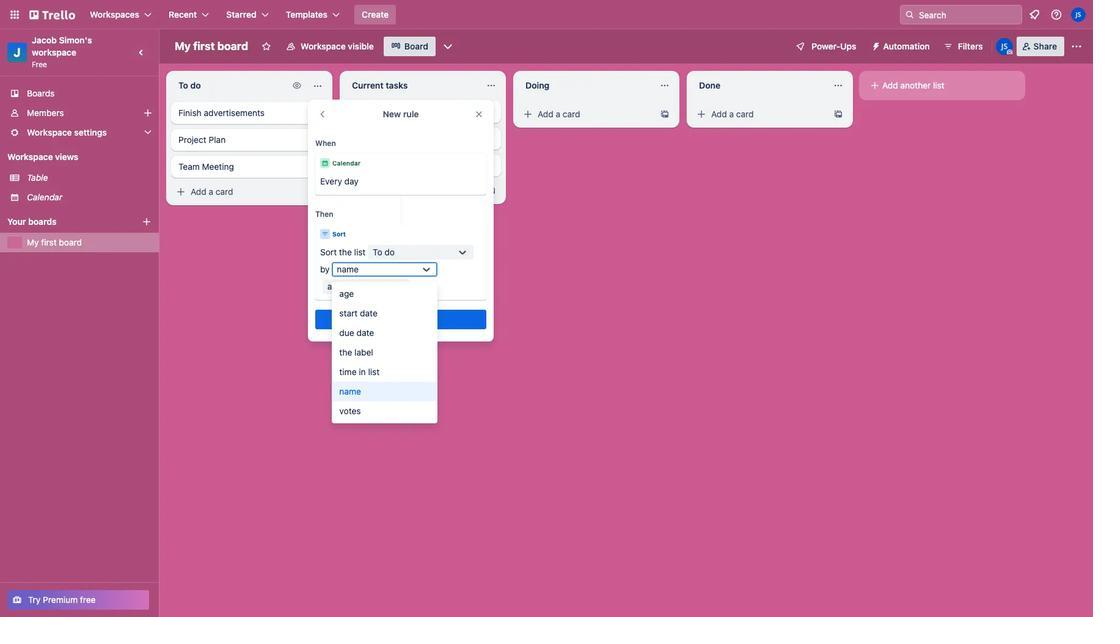 Task type: locate. For each thing, give the bounding box(es) containing it.
a down plan
[[209, 186, 213, 197]]

workspace
[[301, 41, 346, 51], [27, 127, 72, 137], [7, 152, 53, 162]]

by
[[320, 264, 330, 274]]

Doing text field
[[518, 76, 653, 95]]

1 vertical spatial my
[[27, 237, 39, 247]]

j
[[14, 45, 21, 59]]

sort for sort the list
[[320, 247, 337, 257]]

my first board
[[175, 40, 248, 53], [27, 237, 82, 247]]

date for start date
[[360, 308, 378, 318]]

board inside text field
[[217, 40, 248, 53]]

0 horizontal spatial first
[[41, 237, 57, 247]]

0 vertical spatial first
[[193, 40, 215, 53]]

a
[[556, 109, 560, 119], [729, 109, 734, 119], [382, 185, 387, 196], [209, 186, 213, 197]]

finish advertisements link down 'current tasks' text box
[[345, 101, 501, 123]]

1 horizontal spatial jacob simon (jacobsimon16) image
[[1071, 7, 1086, 22]]

workspace down templates dropdown button at the left top
[[301, 41, 346, 51]]

a down doing text box
[[556, 109, 560, 119]]

boards link
[[0, 84, 159, 103]]

1 vertical spatial create from template… image
[[313, 187, 323, 197]]

sort
[[332, 230, 346, 238], [320, 247, 337, 257]]

1 horizontal spatial team
[[352, 160, 373, 170]]

1 vertical spatial calendar
[[27, 192, 62, 202]]

my down recent
[[175, 40, 191, 53]]

advertisements down 'current tasks' text box
[[377, 106, 438, 117]]

date right due
[[357, 328, 374, 338]]

my first board down your boards with 1 items element
[[27, 237, 82, 247]]

1 horizontal spatial finish advertisements
[[352, 106, 438, 117]]

first
[[193, 40, 215, 53], [41, 237, 57, 247]]

the
[[339, 247, 352, 257], [339, 347, 352, 357]]

2 horizontal spatial list
[[933, 80, 945, 90]]

start
[[339, 308, 358, 318]]

finish advertisements down 'current tasks' text box
[[352, 106, 438, 117]]

power-ups button
[[787, 37, 864, 56]]

1 horizontal spatial finish
[[352, 106, 375, 117]]

list right in at bottom left
[[368, 367, 380, 377]]

free
[[32, 60, 47, 69]]

1 vertical spatial my first board
[[27, 237, 82, 247]]

board
[[404, 41, 428, 51]]

0 horizontal spatial advertisements
[[204, 108, 265, 118]]

finish
[[352, 106, 375, 117], [178, 108, 202, 118]]

due date
[[339, 328, 374, 338]]

1 horizontal spatial list
[[368, 367, 380, 377]]

Search field
[[915, 5, 1022, 24]]

my down your boards
[[27, 237, 39, 247]]

show menu image
[[1071, 40, 1083, 53]]

1 horizontal spatial my first board
[[175, 40, 248, 53]]

0 vertical spatial calendar
[[332, 159, 361, 167]]

workspace views
[[7, 152, 78, 162]]

add a card for the rightmost create from template… image
[[538, 109, 580, 119]]

1 vertical spatial date
[[357, 328, 374, 338]]

board down your boards with 1 items element
[[59, 237, 82, 247]]

workspace navigation collapse icon image
[[133, 44, 150, 61]]

jacob simon (jacobsimon16) image
[[1071, 7, 1086, 22], [996, 38, 1013, 55]]

sm image left the add another list
[[869, 79, 881, 92]]

0 vertical spatial create from template… image
[[660, 109, 670, 119]]

your
[[7, 216, 26, 227]]

0 vertical spatial board
[[217, 40, 248, 53]]

0 vertical spatial my
[[175, 40, 191, 53]]

0 vertical spatial name
[[337, 264, 359, 274]]

1 vertical spatial rule
[[412, 314, 427, 324]]

add another list
[[882, 80, 945, 90]]

calendar up day
[[332, 159, 361, 167]]

rule
[[403, 109, 419, 119], [412, 314, 427, 324]]

1 vertical spatial name
[[339, 386, 361, 397]]

1 horizontal spatial meeting
[[376, 160, 408, 170]]

add a card link
[[518, 106, 655, 123], [692, 106, 829, 123], [345, 182, 482, 199], [171, 183, 308, 200]]

table
[[27, 172, 48, 183]]

create from template… image
[[834, 109, 843, 119], [486, 186, 496, 196]]

finish advertisements up plan
[[178, 108, 265, 118]]

add a card for the bottom create from template… image
[[191, 186, 233, 197]]

0 horizontal spatial finish
[[178, 108, 202, 118]]

0 vertical spatial workspace
[[301, 41, 346, 51]]

members link
[[0, 103, 159, 123]]

1 horizontal spatial first
[[193, 40, 215, 53]]

list
[[933, 80, 945, 90], [354, 247, 366, 257], [368, 367, 380, 377]]

first down recent dropdown button
[[193, 40, 215, 53]]

sort up sort the list
[[332, 230, 346, 238]]

1 vertical spatial list
[[354, 247, 366, 257]]

age
[[339, 288, 354, 299]]

0 horizontal spatial list
[[354, 247, 366, 257]]

0 horizontal spatial create from template… image
[[313, 187, 323, 197]]

jacob simon's workspace link
[[32, 35, 94, 57]]

0 horizontal spatial meeting
[[202, 161, 234, 172]]

starred button
[[219, 5, 276, 24]]

team
[[352, 160, 373, 170], [178, 161, 200, 172]]

list for time in list
[[368, 367, 380, 377]]

sort the list
[[320, 247, 366, 257]]

primary element
[[0, 0, 1093, 29]]

1 horizontal spatial team meeting link
[[345, 155, 501, 177]]

0 horizontal spatial calendar
[[27, 192, 62, 202]]

sm image for the top create from template… icon
[[695, 108, 708, 120]]

name up votes
[[339, 386, 361, 397]]

board down starred
[[217, 40, 248, 53]]

finish advertisements link
[[345, 101, 501, 123], [171, 102, 328, 124]]

1 horizontal spatial calendar
[[332, 159, 361, 167]]

add a card down plan
[[191, 186, 233, 197]]

1 vertical spatial first
[[41, 237, 57, 247]]

0 notifications image
[[1027, 7, 1042, 22]]

another
[[900, 80, 931, 90]]

meeting down plan
[[202, 161, 234, 172]]

day
[[344, 176, 359, 186]]

0 vertical spatial sm image
[[866, 37, 883, 54]]

jacob simon (jacobsimon16) image right open information menu image
[[1071, 7, 1086, 22]]

advertisements for 'current tasks' text box
[[377, 106, 438, 117]]

your boards with 1 items element
[[7, 214, 123, 229]]

workspace for workspace settings
[[27, 127, 72, 137]]

sort for sort
[[332, 230, 346, 238]]

sm image right ups
[[866, 37, 883, 54]]

recent
[[169, 9, 197, 20]]

create from template… image
[[660, 109, 670, 119], [313, 187, 323, 197]]

0 horizontal spatial team meeting link
[[171, 156, 328, 178]]

project plan
[[178, 134, 226, 145]]

team for to do text field
[[178, 161, 200, 172]]

list inside add another list link
[[933, 80, 945, 90]]

sm image
[[866, 37, 883, 54], [869, 79, 881, 92]]

1 vertical spatial workspace
[[27, 127, 72, 137]]

0 horizontal spatial jacob simon (jacobsimon16) image
[[996, 38, 1013, 55]]

the left to at the top left of the page
[[339, 247, 352, 257]]

calendar down table
[[27, 192, 62, 202]]

team meeting link down new rule
[[345, 155, 501, 177]]

sm image
[[291, 79, 303, 92], [522, 108, 534, 120], [695, 108, 708, 120], [348, 185, 361, 197], [175, 186, 187, 198]]

templates button
[[278, 5, 347, 24]]

card
[[563, 109, 580, 119], [736, 109, 754, 119], [389, 185, 407, 196], [216, 186, 233, 197]]

0 vertical spatial date
[[360, 308, 378, 318]]

name up the ascending
[[337, 264, 359, 274]]

finish advertisements link up project plan link
[[171, 102, 328, 124]]

2 vertical spatial list
[[368, 367, 380, 377]]

views
[[55, 152, 78, 162]]

workspace inside workspace settings dropdown button
[[27, 127, 72, 137]]

the left the label
[[339, 347, 352, 357]]

workspace for workspace views
[[7, 152, 53, 162]]

team meeting down project plan
[[178, 161, 234, 172]]

add a card right day
[[364, 185, 407, 196]]

first down boards
[[41, 237, 57, 247]]

date
[[360, 308, 378, 318], [357, 328, 374, 338]]

team down project
[[178, 161, 200, 172]]

members
[[27, 108, 64, 118]]

workspace down "members"
[[27, 127, 72, 137]]

workspace up table
[[7, 152, 53, 162]]

power-ups
[[812, 41, 856, 51]]

rule inside add new rule button
[[412, 314, 427, 324]]

2 vertical spatial workspace
[[7, 152, 53, 162]]

list left to at the top left of the page
[[354, 247, 366, 257]]

add a card for the top create from template… icon
[[711, 109, 754, 119]]

label
[[354, 347, 373, 357]]

time
[[339, 367, 357, 377]]

a right day
[[382, 185, 387, 196]]

add a card down the done text box
[[711, 109, 754, 119]]

calendar inside calendar link
[[27, 192, 62, 202]]

sm image for the bottom create from template… image
[[175, 186, 187, 198]]

meeting down new
[[376, 160, 408, 170]]

1 horizontal spatial board
[[217, 40, 248, 53]]

meeting
[[376, 160, 408, 170], [202, 161, 234, 172]]

1 vertical spatial sort
[[320, 247, 337, 257]]

boards
[[28, 216, 57, 227]]

add left another
[[882, 80, 898, 90]]

date right start
[[360, 308, 378, 318]]

simon's
[[59, 35, 92, 45]]

team meeting for to do text field
[[178, 161, 234, 172]]

1 horizontal spatial my
[[175, 40, 191, 53]]

sm image for the rightmost create from template… image
[[522, 108, 534, 120]]

1 horizontal spatial team meeting
[[352, 160, 408, 170]]

team meeting link for 'current tasks' text box
[[345, 155, 501, 177]]

workspace inside workspace visible button
[[301, 41, 346, 51]]

list right another
[[933, 80, 945, 90]]

0 vertical spatial jacob simon (jacobsimon16) image
[[1071, 7, 1086, 22]]

finish advertisements
[[352, 106, 438, 117], [178, 108, 265, 118]]

finish left new
[[352, 106, 375, 117]]

1 horizontal spatial advertisements
[[377, 106, 438, 117]]

plan
[[209, 134, 226, 145]]

card right day
[[389, 185, 407, 196]]

my first board down recent dropdown button
[[175, 40, 248, 53]]

0 horizontal spatial finish advertisements
[[178, 108, 265, 118]]

calendar
[[332, 159, 361, 167], [27, 192, 62, 202]]

my inside text field
[[175, 40, 191, 53]]

share button
[[1017, 37, 1065, 56]]

meeting for to do text field's team meeting link
[[202, 161, 234, 172]]

0 vertical spatial my first board
[[175, 40, 248, 53]]

free
[[80, 595, 96, 605]]

0 horizontal spatial my
[[27, 237, 39, 247]]

create button
[[354, 5, 396, 24]]

j link
[[7, 43, 27, 62]]

0 vertical spatial rule
[[403, 109, 419, 119]]

1 horizontal spatial finish advertisements link
[[345, 101, 501, 123]]

1 vertical spatial sm image
[[869, 79, 881, 92]]

team meeting link
[[345, 155, 501, 177], [171, 156, 328, 178]]

sort up by
[[320, 247, 337, 257]]

name
[[337, 264, 359, 274], [339, 386, 361, 397]]

a for sm icon corresponding to the top create from template… icon
[[729, 109, 734, 119]]

advertisements down to do text field
[[204, 108, 265, 118]]

0 horizontal spatial team
[[178, 161, 200, 172]]

add left new
[[374, 314, 391, 324]]

1 vertical spatial jacob simon (jacobsimon16) image
[[996, 38, 1013, 55]]

add down the done text box
[[711, 109, 727, 119]]

add down doing text box
[[538, 109, 554, 119]]

back to home image
[[29, 5, 75, 24]]

time in list
[[339, 367, 380, 377]]

1 vertical spatial create from template… image
[[486, 186, 496, 196]]

team meeting up day
[[352, 160, 408, 170]]

first inside text field
[[193, 40, 215, 53]]

Board name text field
[[169, 37, 254, 56]]

jacob simon (jacobsimon16) image right filters
[[996, 38, 1013, 55]]

team meeting link down project plan link
[[171, 156, 328, 178]]

0 vertical spatial list
[[933, 80, 945, 90]]

add a card down doing text box
[[538, 109, 580, 119]]

team meeting
[[352, 160, 408, 170], [178, 161, 234, 172]]

0 vertical spatial sort
[[332, 230, 346, 238]]

1 horizontal spatial create from template… image
[[834, 109, 843, 119]]

0 horizontal spatial finish advertisements link
[[171, 102, 328, 124]]

advertisements for to do text field
[[204, 108, 265, 118]]

finish up project
[[178, 108, 202, 118]]

a down the done text box
[[729, 109, 734, 119]]

team up day
[[352, 160, 373, 170]]

1 vertical spatial board
[[59, 237, 82, 247]]

card down doing text box
[[563, 109, 580, 119]]

0 horizontal spatial team meeting
[[178, 161, 234, 172]]

board
[[217, 40, 248, 53], [59, 237, 82, 247]]



Task type: vqa. For each thing, say whether or not it's contained in the screenshot.
the rightmost 1,000
no



Task type: describe. For each thing, give the bounding box(es) containing it.
0 horizontal spatial create from template… image
[[486, 186, 496, 196]]

premium
[[43, 595, 78, 605]]

list for sort the list
[[354, 247, 366, 257]]

a for sm icon associated with the bottom create from template… image
[[209, 186, 213, 197]]

add new rule button
[[315, 310, 486, 329]]

1 horizontal spatial create from template… image
[[660, 109, 670, 119]]

0 vertical spatial the
[[339, 247, 352, 257]]

card down the done text box
[[736, 109, 754, 119]]

0 horizontal spatial board
[[59, 237, 82, 247]]

every day
[[320, 176, 359, 186]]

workspace settings
[[27, 127, 107, 137]]

workspace visible button
[[279, 37, 381, 56]]

meeting for 'current tasks' text box team meeting link
[[376, 160, 408, 170]]

try premium free button
[[7, 590, 149, 610]]

project
[[178, 134, 206, 145]]

workspaces
[[90, 9, 139, 20]]

start date
[[339, 308, 378, 318]]

share
[[1034, 41, 1057, 51]]

try
[[28, 595, 41, 605]]

date for due date
[[357, 328, 374, 338]]

add inside button
[[374, 314, 391, 324]]

a for sm icon for the left create from template… icon
[[382, 185, 387, 196]]

the   label
[[339, 347, 373, 357]]

try premium free
[[28, 595, 96, 605]]

To do text field
[[171, 76, 286, 95]]

ascending
[[327, 281, 368, 291]]

workspace visible
[[301, 41, 374, 51]]

to
[[373, 247, 382, 257]]

finish advertisements link for 'current tasks' text box
[[345, 101, 501, 123]]

finish advertisements for 'current tasks' text box
[[352, 106, 438, 117]]

Done text field
[[692, 76, 826, 95]]

this member is an admin of this board. image
[[1007, 49, 1012, 55]]

jacob simon's workspace free
[[32, 35, 94, 69]]

sm image inside add another list link
[[869, 79, 881, 92]]

every
[[320, 176, 342, 186]]

new
[[383, 109, 401, 119]]

settings
[[74, 127, 107, 137]]

board link
[[384, 37, 436, 56]]

workspaces button
[[82, 5, 159, 24]]

starred
[[226, 9, 256, 20]]

finish advertisements for to do text field
[[178, 108, 265, 118]]

Current tasks text field
[[345, 76, 479, 95]]

in
[[359, 367, 366, 377]]

workspace
[[32, 47, 76, 57]]

new
[[393, 314, 410, 324]]

team meeting for 'current tasks' text box
[[352, 160, 408, 170]]

add new rule
[[374, 314, 427, 324]]

table link
[[27, 172, 152, 184]]

0 vertical spatial create from template… image
[[834, 109, 843, 119]]

new rule
[[383, 109, 419, 119]]

my first board inside text field
[[175, 40, 248, 53]]

star or unstar board image
[[262, 42, 271, 51]]

finish advertisements link for to do text field
[[171, 102, 328, 124]]

boards
[[27, 88, 55, 98]]

finish for to do text field
[[178, 108, 202, 118]]

your boards
[[7, 216, 57, 227]]

my first board link
[[27, 236, 152, 249]]

then
[[315, 210, 333, 219]]

recent button
[[161, 5, 217, 24]]

workspace for workspace visible
[[301, 41, 346, 51]]

project plan link
[[171, 129, 328, 151]]

list for add another list
[[933, 80, 945, 90]]

add a card for the left create from template… icon
[[364, 185, 407, 196]]

add board image
[[142, 217, 152, 227]]

jacob
[[32, 35, 57, 45]]

open information menu image
[[1050, 9, 1063, 21]]

add another list link
[[864, 76, 1021, 95]]

team meeting link for to do text field
[[171, 156, 328, 178]]

do
[[385, 247, 395, 257]]

add right day
[[364, 185, 380, 196]]

to do
[[373, 247, 395, 257]]

create
[[362, 9, 389, 20]]

customize views image
[[442, 40, 454, 53]]

filters button
[[940, 37, 987, 56]]

visible
[[348, 41, 374, 51]]

due
[[339, 328, 354, 338]]

power-
[[812, 41, 840, 51]]

finish for 'current tasks' text box
[[352, 106, 375, 117]]

search image
[[905, 10, 915, 20]]

workspace settings button
[[0, 123, 159, 142]]

automation button
[[866, 37, 937, 56]]

team for 'current tasks' text box
[[352, 160, 373, 170]]

card down plan
[[216, 186, 233, 197]]

when
[[315, 139, 336, 148]]

1 vertical spatial the
[[339, 347, 352, 357]]

filters
[[958, 41, 983, 51]]

add down project plan
[[191, 186, 206, 197]]

templates
[[286, 9, 328, 20]]

jacob simon (jacobsimon16) image inside primary element
[[1071, 7, 1086, 22]]

sm image inside 'automation' button
[[866, 37, 883, 54]]

automation
[[883, 41, 930, 51]]

0 horizontal spatial my first board
[[27, 237, 82, 247]]

a for the rightmost create from template… image sm icon
[[556, 109, 560, 119]]

sm image for the left create from template… icon
[[348, 185, 361, 197]]

ups
[[840, 41, 856, 51]]

votes
[[339, 406, 361, 416]]

calendar link
[[27, 191, 152, 203]]



